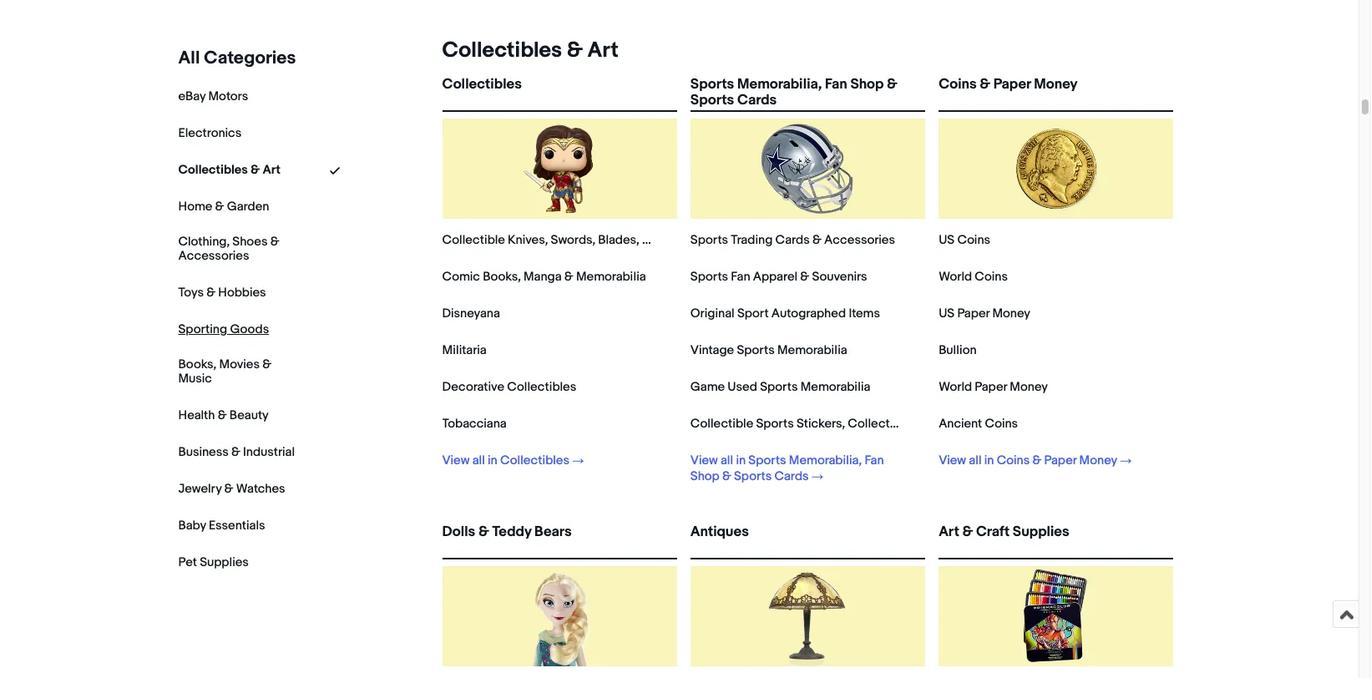 Task type: locate. For each thing, give the bounding box(es) containing it.
0 vertical spatial collectible
[[442, 232, 505, 248]]

1 vertical spatial world
[[939, 379, 973, 395]]

memorabilia down autographed
[[778, 343, 848, 358]]

0 horizontal spatial collectibles & art link
[[178, 162, 281, 178]]

in for sports
[[736, 453, 746, 469]]

art left craft
[[939, 524, 960, 541]]

sporting goods link
[[178, 321, 269, 337]]

view down albums
[[939, 453, 967, 469]]

bullion
[[939, 343, 977, 358]]

1 vertical spatial shop
[[691, 469, 720, 485]]

collectibles & art up collectibles link
[[442, 38, 619, 63]]

in inside view all in sports memorabilia, fan shop & sports cards
[[736, 453, 746, 469]]

0 vertical spatial cards
[[738, 92, 777, 109]]

1 vertical spatial supplies
[[200, 554, 249, 570]]

0 horizontal spatial books,
[[178, 357, 217, 372]]

tobacciana link
[[442, 416, 507, 432]]

1 horizontal spatial collectibles & art link
[[436, 38, 619, 63]]

accessories up toys & hobbies link
[[178, 248, 249, 264]]

game
[[691, 379, 725, 395]]

sporting goods
[[178, 321, 269, 337]]

us coins
[[939, 232, 991, 248]]

all up 'antiques'
[[721, 453, 734, 469]]

2 vertical spatial art
[[939, 524, 960, 541]]

shoes
[[232, 234, 268, 250]]

1 vertical spatial books,
[[178, 357, 217, 372]]

memorabilia, inside sports memorabilia, fan shop & sports cards
[[738, 76, 822, 93]]

health & beauty link
[[178, 407, 269, 423]]

2 horizontal spatial all
[[969, 453, 982, 469]]

collectible
[[442, 232, 505, 248], [691, 416, 754, 432]]

collectibles & art up home & garden link
[[178, 162, 281, 178]]

world coins link
[[939, 269, 1008, 285]]

1 world from the top
[[939, 269, 973, 285]]

clothing, shoes & accessories
[[178, 234, 279, 264]]

pet
[[178, 554, 197, 570]]

1 vertical spatial memorabilia,
[[789, 453, 862, 469]]

2 horizontal spatial view
[[939, 453, 967, 469]]

1 vertical spatial collectible
[[691, 416, 754, 432]]

money inside 'coins & paper money' link
[[1034, 76, 1078, 93]]

1 horizontal spatial art
[[588, 38, 619, 63]]

2 in from the left
[[736, 453, 746, 469]]

1 vertical spatial collectibles & art link
[[178, 162, 281, 178]]

swords,
[[551, 232, 596, 248]]

1 horizontal spatial all
[[721, 453, 734, 469]]

souvenirs
[[812, 269, 868, 285]]

world down us coins link
[[939, 269, 973, 285]]

all
[[178, 48, 200, 69]]

0 vertical spatial supplies
[[1013, 524, 1070, 541]]

0 vertical spatial fan
[[825, 76, 848, 93]]

stickers,
[[797, 416, 846, 432]]

comic books, manga & memorabilia
[[442, 269, 646, 285]]

us for us paper money
[[939, 306, 955, 322]]

2 horizontal spatial fan
[[865, 453, 884, 469]]

world
[[939, 269, 973, 285], [939, 379, 973, 395]]

2 horizontal spatial in
[[985, 453, 994, 469]]

all down ancient coins
[[969, 453, 982, 469]]

0 horizontal spatial art
[[263, 162, 281, 178]]

collectibles link
[[442, 76, 677, 107]]

art
[[588, 38, 619, 63], [263, 162, 281, 178], [939, 524, 960, 541]]

comic
[[442, 269, 480, 285]]

1 vertical spatial collectibles & art
[[178, 162, 281, 178]]

all inside view all in sports memorabilia, fan shop & sports cards
[[721, 453, 734, 469]]

2 vertical spatial memorabilia
[[801, 379, 871, 395]]

collectible for collectible sports stickers, collections & albums
[[691, 416, 754, 432]]

in down ancient coins
[[985, 453, 994, 469]]

supplies
[[1013, 524, 1070, 541], [200, 554, 249, 570]]

memorabilia down collectible knives, swords, blades, armors & accessories link
[[576, 269, 646, 285]]

albums
[[928, 416, 971, 432]]

collectibles
[[442, 38, 562, 63], [442, 76, 522, 93], [178, 162, 248, 178], [507, 379, 577, 395], [500, 453, 570, 469]]

0 vertical spatial memorabilia,
[[738, 76, 822, 93]]

0 vertical spatial art
[[588, 38, 619, 63]]

electronics link
[[178, 125, 242, 141]]

supplies right pet
[[200, 554, 249, 570]]

us coins link
[[939, 232, 991, 248]]

2 vertical spatial fan
[[865, 453, 884, 469]]

fan inside view all in sports memorabilia, fan shop & sports cards
[[865, 453, 884, 469]]

1 horizontal spatial collectibles & art
[[442, 38, 619, 63]]

3 in from the left
[[985, 453, 994, 469]]

3 view from the left
[[939, 453, 967, 469]]

cards
[[738, 92, 777, 109], [776, 232, 810, 248], [775, 469, 809, 485]]

art & craft supplies
[[939, 524, 1070, 541]]

2 vertical spatial cards
[[775, 469, 809, 485]]

watches
[[236, 481, 285, 497]]

armors
[[642, 232, 684, 248]]

world down bullion 'link'
[[939, 379, 973, 395]]

home
[[178, 199, 212, 215]]

1 horizontal spatial collectible
[[691, 416, 754, 432]]

collectible up comic
[[442, 232, 505, 248]]

0 horizontal spatial shop
[[691, 469, 720, 485]]

home & garden
[[178, 199, 269, 215]]

in down used
[[736, 453, 746, 469]]

0 horizontal spatial accessories
[[178, 248, 249, 264]]

bears
[[535, 524, 572, 541]]

coins for ancient
[[985, 416, 1018, 432]]

original sport autographed items link
[[691, 306, 881, 322]]

& inside books, movies & music
[[262, 357, 272, 372]]

home & garden link
[[178, 199, 269, 215]]

collectible sports stickers, collections & albums
[[691, 416, 971, 432]]

0 horizontal spatial in
[[488, 453, 498, 469]]

craft
[[977, 524, 1010, 541]]

collectibles & art link up collectibles link
[[436, 38, 619, 63]]

2 world from the top
[[939, 379, 973, 395]]

2 view from the left
[[691, 453, 718, 469]]

bullion link
[[939, 343, 977, 358]]

books, down sporting
[[178, 357, 217, 372]]

1 horizontal spatial shop
[[851, 76, 884, 93]]

0 vertical spatial us
[[939, 232, 955, 248]]

view inside view all in sports memorabilia, fan shop & sports cards
[[691, 453, 718, 469]]

coins inside 'coins & paper money' link
[[939, 76, 977, 93]]

books, movies & music link
[[178, 357, 295, 386]]

ancient coins link
[[939, 416, 1018, 432]]

art up garden
[[263, 162, 281, 178]]

2 us from the top
[[939, 306, 955, 322]]

used
[[728, 379, 758, 395]]

art up collectibles link
[[588, 38, 619, 63]]

autographed
[[772, 306, 846, 322]]

1 all from the left
[[473, 453, 485, 469]]

us paper money link
[[939, 306, 1031, 322]]

all for sports
[[721, 453, 734, 469]]

music
[[178, 371, 212, 386]]

original
[[691, 306, 735, 322]]

us up world coins link
[[939, 232, 955, 248]]

0 vertical spatial shop
[[851, 76, 884, 93]]

apparel
[[753, 269, 798, 285]]

view up 'antiques'
[[691, 453, 718, 469]]

0 horizontal spatial fan
[[731, 269, 751, 285]]

sports fan apparel & souvenirs
[[691, 269, 868, 285]]

supplies right craft
[[1013, 524, 1070, 541]]

1 horizontal spatial view
[[691, 453, 718, 469]]

1 us from the top
[[939, 232, 955, 248]]

0 vertical spatial collectibles & art link
[[436, 38, 619, 63]]

dolls
[[442, 524, 476, 541]]

memorabilia up collectible sports stickers, collections & albums
[[801, 379, 871, 395]]

0 horizontal spatial all
[[473, 453, 485, 469]]

in
[[488, 453, 498, 469], [736, 453, 746, 469], [985, 453, 994, 469]]

dolls & teddy bears
[[442, 524, 572, 541]]

2 all from the left
[[721, 453, 734, 469]]

1 horizontal spatial in
[[736, 453, 746, 469]]

militaria
[[442, 343, 487, 358]]

books, right comic
[[483, 269, 521, 285]]

memorabilia,
[[738, 76, 822, 93], [789, 453, 862, 469]]

0 vertical spatial books,
[[483, 269, 521, 285]]

sports
[[691, 76, 735, 93], [691, 92, 735, 109], [691, 232, 729, 248], [691, 269, 729, 285], [737, 343, 775, 358], [760, 379, 798, 395], [756, 416, 794, 432], [749, 453, 787, 469], [734, 469, 772, 485]]

all down tobacciana link
[[473, 453, 485, 469]]

paper
[[994, 76, 1031, 93], [958, 306, 990, 322], [975, 379, 1008, 395], [1045, 453, 1077, 469]]

in down tobacciana link
[[488, 453, 498, 469]]

0 vertical spatial memorabilia
[[576, 269, 646, 285]]

1 vertical spatial us
[[939, 306, 955, 322]]

accessories inside the clothing, shoes & accessories
[[178, 248, 249, 264]]

0 horizontal spatial view
[[442, 453, 470, 469]]

3 all from the left
[[969, 453, 982, 469]]

books, movies & music
[[178, 357, 272, 386]]

toys & hobbies link
[[178, 285, 266, 301]]

jewelry & watches
[[178, 481, 285, 497]]

1 horizontal spatial supplies
[[1013, 524, 1070, 541]]

tobacciana
[[442, 416, 507, 432]]

us up bullion 'link'
[[939, 306, 955, 322]]

accessories up apparel
[[698, 232, 769, 248]]

vintage sports memorabilia
[[691, 343, 848, 358]]

motors
[[208, 89, 248, 104]]

accessories
[[698, 232, 769, 248], [825, 232, 896, 248], [178, 248, 249, 264]]

1 horizontal spatial fan
[[825, 76, 848, 93]]

0 horizontal spatial collectible
[[442, 232, 505, 248]]

&
[[567, 38, 583, 63], [887, 76, 898, 93], [980, 76, 991, 93], [251, 162, 260, 178], [215, 199, 224, 215], [686, 232, 695, 248], [813, 232, 822, 248], [270, 234, 279, 250], [565, 269, 574, 285], [801, 269, 810, 285], [207, 285, 216, 301], [262, 357, 272, 372], [218, 407, 227, 423], [916, 416, 925, 432], [231, 444, 240, 460], [1033, 453, 1042, 469], [723, 469, 732, 485], [224, 481, 233, 497], [479, 524, 489, 541], [963, 524, 974, 541]]

coins for us
[[958, 232, 991, 248]]

world for world coins
[[939, 269, 973, 285]]

ebay
[[178, 89, 206, 104]]

toys
[[178, 285, 204, 301]]

accessories up souvenirs
[[825, 232, 896, 248]]

collectibles & art link up home & garden link
[[178, 162, 281, 178]]

us for us coins
[[939, 232, 955, 248]]

1 vertical spatial cards
[[776, 232, 810, 248]]

view down tobacciana
[[442, 453, 470, 469]]

1 horizontal spatial books,
[[483, 269, 521, 285]]

original sport autographed items
[[691, 306, 881, 322]]

business & industrial link
[[178, 444, 295, 460]]

business & industrial
[[178, 444, 295, 460]]

0 horizontal spatial supplies
[[200, 554, 249, 570]]

us
[[939, 232, 955, 248], [939, 306, 955, 322]]

collectibles & art
[[442, 38, 619, 63], [178, 162, 281, 178]]

coins
[[939, 76, 977, 93], [958, 232, 991, 248], [975, 269, 1008, 285], [985, 416, 1018, 432], [997, 453, 1030, 469]]

fan
[[825, 76, 848, 93], [731, 269, 751, 285], [865, 453, 884, 469]]

game used sports memorabilia link
[[691, 379, 871, 395]]

view all in collectibles link
[[442, 453, 584, 469]]

cards inside sports memorabilia, fan shop & sports cards
[[738, 92, 777, 109]]

collectible down game
[[691, 416, 754, 432]]

0 vertical spatial world
[[939, 269, 973, 285]]



Task type: vqa. For each thing, say whether or not it's contained in the screenshot.
reserve
no



Task type: describe. For each thing, give the bounding box(es) containing it.
essentials
[[209, 518, 265, 534]]

sports memorabilia, fan shop & sports cards link
[[691, 76, 926, 109]]

view all in coins & paper money
[[939, 453, 1118, 469]]

art & craft supplies image
[[1007, 566, 1107, 667]]

shop inside sports memorabilia, fan shop & sports cards
[[851, 76, 884, 93]]

in for coins
[[985, 453, 994, 469]]

& inside sports memorabilia, fan shop & sports cards
[[887, 76, 898, 93]]

garden
[[227, 199, 269, 215]]

books, inside books, movies & music
[[178, 357, 217, 372]]

collectibles image
[[510, 119, 610, 219]]

collectible for collectible knives, swords, blades, armors & accessories
[[442, 232, 505, 248]]

sports fan apparel & souvenirs link
[[691, 269, 868, 285]]

2 horizontal spatial art
[[939, 524, 960, 541]]

view for sports
[[691, 453, 718, 469]]

2 horizontal spatial accessories
[[825, 232, 896, 248]]

view for coins
[[939, 453, 967, 469]]

trading
[[731, 232, 773, 248]]

paper inside 'coins & paper money' link
[[994, 76, 1031, 93]]

goods
[[230, 321, 269, 337]]

ancient coins
[[939, 416, 1018, 432]]

view all in sports memorabilia, fan shop & sports cards
[[691, 453, 884, 485]]

all categories
[[178, 48, 296, 69]]

collectible sports stickers, collections & albums link
[[691, 416, 971, 432]]

clothing, shoes & accessories link
[[178, 234, 295, 264]]

baby
[[178, 518, 206, 534]]

1 vertical spatial memorabilia
[[778, 343, 848, 358]]

memorabilia, inside view all in sports memorabilia, fan shop & sports cards
[[789, 453, 862, 469]]

0 vertical spatial collectibles & art
[[442, 38, 619, 63]]

disneyana
[[442, 306, 500, 322]]

clothing,
[[178, 234, 230, 250]]

sports trading cards & accessories
[[691, 232, 896, 248]]

fan inside sports memorabilia, fan shop & sports cards
[[825, 76, 848, 93]]

health
[[178, 407, 215, 423]]

comic books, manga & memorabilia link
[[442, 269, 646, 285]]

pet supplies
[[178, 554, 249, 570]]

vintage sports memorabilia link
[[691, 343, 848, 358]]

manga
[[524, 269, 562, 285]]

sporting
[[178, 321, 227, 337]]

movies
[[219, 357, 260, 372]]

coins & paper money image
[[1007, 119, 1107, 219]]

coins & paper money link
[[939, 76, 1174, 107]]

antiques link
[[691, 524, 926, 555]]

jewelry
[[178, 481, 222, 497]]

cards inside view all in sports memorabilia, fan shop & sports cards
[[775, 469, 809, 485]]

decorative collectibles link
[[442, 379, 577, 395]]

jewelry & watches link
[[178, 481, 285, 497]]

view all in sports memorabilia, fan shop & sports cards link
[[691, 453, 902, 485]]

baby essentials
[[178, 518, 265, 534]]

sports memorabilia, fan shop & sports cards image
[[758, 119, 858, 219]]

shop inside view all in sports memorabilia, fan shop & sports cards
[[691, 469, 720, 485]]

disneyana link
[[442, 306, 500, 322]]

world paper money
[[939, 379, 1048, 395]]

view all in collectibles
[[442, 453, 570, 469]]

us paper money
[[939, 306, 1031, 322]]

teddy
[[492, 524, 532, 541]]

1 in from the left
[[488, 453, 498, 469]]

collectible knives, swords, blades, armors & accessories link
[[442, 232, 769, 248]]

electronics
[[178, 125, 242, 141]]

beauty
[[230, 407, 269, 423]]

toys & hobbies
[[178, 285, 266, 301]]

categories
[[204, 48, 296, 69]]

decorative collectibles
[[442, 379, 577, 395]]

sports memorabilia, fan shop & sports cards
[[691, 76, 898, 109]]

militaria link
[[442, 343, 487, 358]]

vintage
[[691, 343, 734, 358]]

world for world paper money
[[939, 379, 973, 395]]

all for coins
[[969, 453, 982, 469]]

1 view from the left
[[442, 453, 470, 469]]

& inside view all in sports memorabilia, fan shop & sports cards
[[723, 469, 732, 485]]

view all in coins & paper money link
[[939, 453, 1132, 469]]

game used sports memorabilia
[[691, 379, 871, 395]]

knives,
[[508, 232, 548, 248]]

blades,
[[598, 232, 640, 248]]

ebay motors link
[[178, 89, 248, 104]]

antiques
[[691, 524, 749, 541]]

sport
[[738, 306, 769, 322]]

world paper money link
[[939, 379, 1048, 395]]

business
[[178, 444, 229, 460]]

1 vertical spatial fan
[[731, 269, 751, 285]]

1 horizontal spatial accessories
[[698, 232, 769, 248]]

coins for world
[[975, 269, 1008, 285]]

& inside the clothing, shoes & accessories
[[270, 234, 279, 250]]

collections
[[848, 416, 914, 432]]

baby essentials link
[[178, 518, 265, 534]]

1 vertical spatial art
[[263, 162, 281, 178]]

pet supplies link
[[178, 554, 249, 570]]

items
[[849, 306, 881, 322]]

ebay motors
[[178, 89, 248, 104]]

antiques image
[[758, 566, 858, 667]]

dolls & teddy bears image
[[510, 566, 610, 667]]

hobbies
[[218, 285, 266, 301]]

coins & paper money
[[939, 76, 1078, 93]]

0 horizontal spatial collectibles & art
[[178, 162, 281, 178]]

dolls & teddy bears link
[[442, 524, 677, 555]]



